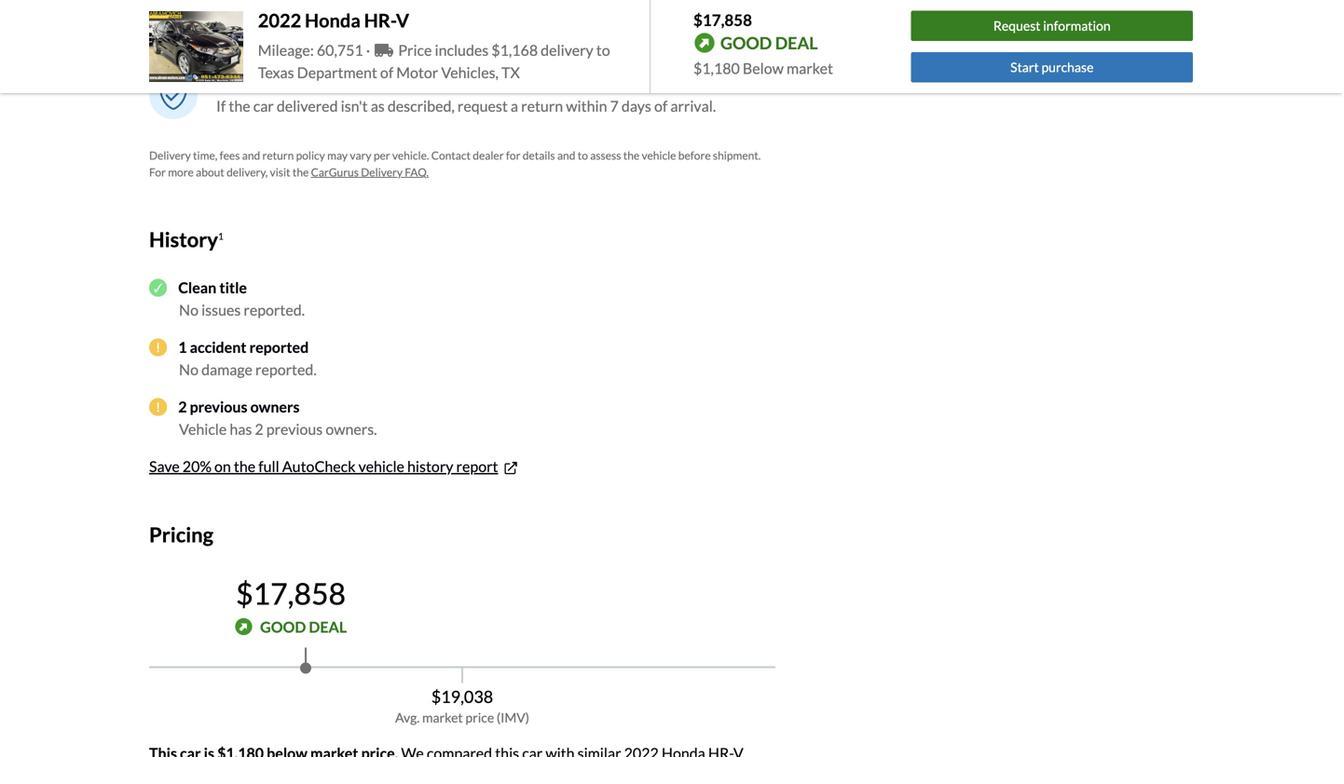 Task type: locate. For each thing, give the bounding box(es) containing it.
2
[[178, 398, 187, 416], [255, 420, 263, 438]]

for
[[149, 166, 166, 179]]

0 horizontal spatial 1
[[178, 338, 187, 356]]

a
[[511, 97, 518, 115]]

1
[[218, 231, 223, 242], [178, 338, 187, 356]]

1 horizontal spatial to
[[578, 149, 588, 162]]

avg.
[[395, 710, 420, 726]]

about
[[196, 166, 224, 179]]

delivery up within
[[541, 41, 593, 59]]

policy up isn't
[[322, 73, 362, 91]]

1 horizontal spatial $1,168
[[491, 41, 538, 59]]

0 horizontal spatial vehicles,
[[441, 63, 499, 82]]

choose
[[298, 21, 345, 39]]

7
[[610, 97, 619, 115]]

department up murrieta,
[[415, 0, 495, 16]]

price inside price includes $1,168 to texas department of motor vehicles, tx. to buy without the delivery fee, choose pick up in murrieta, ca.
[[216, 0, 250, 16]]

without
[[689, 0, 740, 16]]

to up pick
[[359, 0, 373, 16]]

1 horizontal spatial $17,858
[[693, 10, 752, 29]]

buy
[[662, 0, 686, 16]]

honda
[[305, 9, 361, 32]]

1 horizontal spatial motor
[[514, 0, 556, 16]]

1 left "accident"
[[178, 338, 187, 356]]

includes down murrieta,
[[435, 41, 489, 59]]

2 vertical spatial delivery
[[361, 166, 403, 179]]

0 vertical spatial price
[[216, 0, 250, 16]]

2 vertical spatial to
[[578, 149, 588, 162]]

the right visit
[[293, 166, 309, 179]]

0 vertical spatial vdpalert image
[[149, 339, 167, 356]]

0 horizontal spatial delivery
[[216, 21, 269, 39]]

1 vertical spatial market
[[422, 710, 463, 726]]

0 horizontal spatial $1,168
[[310, 0, 356, 16]]

0 vertical spatial 1
[[218, 231, 223, 242]]

vehicle.
[[392, 149, 429, 162]]

cargurus delivery faq. link
[[311, 166, 429, 179]]

issues
[[201, 301, 241, 319]]

0 vertical spatial vehicle
[[642, 149, 676, 162]]

1 vertical spatial vehicles,
[[441, 63, 499, 82]]

to left assess
[[578, 149, 588, 162]]

1 vertical spatial delivery
[[149, 149, 191, 162]]

of right days
[[654, 97, 668, 115]]

1 vertical spatial texas
[[258, 63, 294, 82]]

department down 60,751
[[297, 63, 377, 82]]

$17,858 for $1,180
[[693, 10, 752, 29]]

2 horizontal spatial of
[[654, 97, 668, 115]]

to inside price includes $1,168 delivery to texas department of motor vehicles, tx
[[596, 41, 610, 59]]

1 horizontal spatial vehicle
[[642, 149, 676, 162]]

mileage: 60,751 ·
[[258, 41, 373, 59]]

return
[[276, 73, 319, 91], [521, 97, 563, 115], [262, 149, 294, 162]]

calendar day image
[[160, 0, 186, 11]]

$1,168 for to
[[310, 0, 356, 16]]

previous
[[190, 398, 247, 416], [266, 420, 323, 438]]

fees
[[220, 149, 240, 162]]

1 horizontal spatial delivery
[[216, 73, 273, 91]]

reported
[[249, 338, 309, 356]]

$1,168 up choose
[[310, 0, 356, 16]]

the right if
[[229, 97, 250, 115]]

1 vertical spatial to
[[596, 41, 610, 59]]

vdpalert image down vdpcheck image
[[149, 339, 167, 356]]

cargurus delivery faq.
[[311, 166, 429, 179]]

includes
[[253, 0, 307, 16], [435, 41, 489, 59]]

0 vertical spatial 2
[[178, 398, 187, 416]]

of up ca.
[[498, 0, 511, 16]]

has
[[230, 420, 252, 438]]

1 horizontal spatial 2
[[255, 420, 263, 438]]

1 horizontal spatial price
[[398, 41, 432, 59]]

price includes $1,168 delivery to texas department of motor vehicles, tx
[[258, 41, 610, 82]]

delivery up car
[[216, 73, 273, 91]]

deal
[[309, 618, 347, 636]]

delivery inside price includes $1,168 delivery to texas department of motor vehicles, tx
[[541, 41, 593, 59]]

vehicle down owners.
[[358, 458, 404, 476]]

0 horizontal spatial includes
[[253, 0, 307, 16]]

reported. for 1 accident reported
[[255, 361, 317, 379]]

days
[[622, 97, 651, 115]]

1 horizontal spatial vehicles,
[[559, 0, 616, 16]]

v
[[396, 9, 409, 32]]

vehicles, left tx.
[[559, 0, 616, 16]]

0 horizontal spatial $17,858
[[236, 576, 346, 612]]

department
[[415, 0, 495, 16], [297, 63, 377, 82]]

1 vertical spatial vdpalert image
[[149, 398, 167, 416]]

no down clean
[[179, 301, 199, 319]]

no down "accident"
[[179, 361, 199, 379]]

market for $1,180
[[787, 59, 833, 77]]

$1,168 inside price includes $1,168 to texas department of motor vehicles, tx. to buy without the delivery fee, choose pick up in murrieta, ca.
[[310, 0, 356, 16]]

0 horizontal spatial market
[[422, 710, 463, 726]]

market
[[787, 59, 833, 77], [422, 710, 463, 726]]

1 vertical spatial $17,858
[[236, 576, 346, 612]]

0 vertical spatial delivery
[[216, 21, 269, 39]]

return up visit
[[262, 149, 294, 162]]

price for price includes $1,168 to texas department of motor vehicles, tx. to buy without the delivery fee, choose pick up in murrieta, ca.
[[216, 0, 250, 16]]

price left 2022 at top
[[216, 0, 250, 16]]

0 vertical spatial includes
[[253, 0, 307, 16]]

0 vertical spatial previous
[[190, 398, 247, 416]]

0 vertical spatial vehicles,
[[559, 0, 616, 16]]

2022 honda hr-v
[[258, 9, 409, 32]]

0 horizontal spatial price
[[216, 0, 250, 16]]

1 accident reported
[[178, 338, 309, 356]]

to
[[359, 0, 373, 16], [596, 41, 610, 59], [578, 149, 588, 162]]

vehicle left before
[[642, 149, 676, 162]]

delivery for delivery time, fees and return policy may vary per vehicle. contact dealer for details and to assess the vehicle before shipment. for more about delivery, visit the
[[149, 149, 191, 162]]

the right on
[[234, 458, 256, 476]]

no for no issues reported.
[[179, 301, 199, 319]]

1 horizontal spatial market
[[787, 59, 833, 77]]

delivery
[[216, 73, 273, 91], [149, 149, 191, 162], [361, 166, 403, 179]]

1 horizontal spatial of
[[498, 0, 511, 16]]

1 up clean title
[[218, 231, 223, 242]]

history 1
[[149, 227, 223, 252]]

0 horizontal spatial texas
[[258, 63, 294, 82]]

policy
[[322, 73, 362, 91], [296, 149, 325, 162]]

1 vdpalert image from the top
[[149, 339, 167, 356]]

1 vertical spatial no
[[179, 361, 199, 379]]

motor up described,
[[396, 63, 438, 82]]

delivery left "fee," in the top left of the page
[[216, 21, 269, 39]]

1 vertical spatial $1,168
[[491, 41, 538, 59]]

time,
[[193, 149, 217, 162]]

market inside $19,038 avg. market price (imv)
[[422, 710, 463, 726]]

motor inside price includes $1,168 delivery to texas department of motor vehicles, tx
[[396, 63, 438, 82]]

0 vertical spatial of
[[498, 0, 511, 16]]

2 vdpalert image from the top
[[149, 398, 167, 416]]

vdpalert image
[[149, 339, 167, 356], [149, 398, 167, 416]]

0 vertical spatial department
[[415, 0, 495, 16]]

vehicles, inside price includes $1,168 to texas department of motor vehicles, tx. to buy without the delivery fee, choose pick up in murrieta, ca.
[[559, 0, 616, 16]]

0 vertical spatial $1,168
[[310, 0, 356, 16]]

1 no from the top
[[179, 301, 199, 319]]

contact
[[431, 149, 471, 162]]

per
[[374, 149, 390, 162]]

0 horizontal spatial and
[[242, 149, 260, 162]]

1 vertical spatial includes
[[435, 41, 489, 59]]

return right a
[[521, 97, 563, 115]]

market down $19,038
[[422, 710, 463, 726]]

0 horizontal spatial of
[[380, 63, 394, 82]]

0 horizontal spatial 2
[[178, 398, 187, 416]]

no for no damage reported.
[[179, 361, 199, 379]]

0 vertical spatial reported.
[[244, 301, 305, 319]]

as
[[371, 97, 385, 115]]

previous up vehicle
[[190, 398, 247, 416]]

price inside price includes $1,168 delivery to texas department of motor vehicles, tx
[[398, 41, 432, 59]]

1 vertical spatial 2
[[255, 420, 263, 438]]

0 vertical spatial market
[[787, 59, 833, 77]]

policy inside delivery return policy if the car delivered isn't as described, request a return within 7 days of arrival.
[[322, 73, 362, 91]]

$19,038 avg. market price (imv)
[[395, 687, 529, 726]]

1 vertical spatial vehicle
[[358, 458, 404, 476]]

market down 'deal'
[[787, 59, 833, 77]]

ca.
[[476, 21, 500, 39]]

texas inside price includes $1,168 delivery to texas department of motor vehicles, tx
[[258, 63, 294, 82]]

includes inside price includes $1,168 delivery to texas department of motor vehicles, tx
[[435, 41, 489, 59]]

delivery inside "delivery time, fees and return policy may vary per vehicle. contact dealer for details and to assess the vehicle before shipment. for more about delivery, visit the"
[[149, 149, 191, 162]]

1 horizontal spatial delivery
[[541, 41, 593, 59]]

0 vertical spatial motor
[[514, 0, 556, 16]]

$17,858 for good deal
[[236, 576, 346, 612]]

the right assess
[[623, 149, 640, 162]]

below
[[743, 59, 784, 77]]

delivery down "per"
[[361, 166, 403, 179]]

vary
[[350, 149, 371, 162]]

includes for to
[[253, 0, 307, 16]]

previous down owners
[[266, 420, 323, 438]]

texas down mileage:
[[258, 63, 294, 82]]

0 vertical spatial policy
[[322, 73, 362, 91]]

includes up "fee," in the top left of the page
[[253, 0, 307, 16]]

1 vertical spatial policy
[[296, 149, 325, 162]]

1 horizontal spatial texas
[[376, 0, 412, 16]]

policy left may
[[296, 149, 325, 162]]

0 vertical spatial to
[[359, 0, 373, 16]]

and up the delivery,
[[242, 149, 260, 162]]

0 horizontal spatial department
[[297, 63, 377, 82]]

reported. up reported
[[244, 301, 305, 319]]

1 and from the left
[[242, 149, 260, 162]]

vehicles,
[[559, 0, 616, 16], [441, 63, 499, 82]]

0 horizontal spatial to
[[359, 0, 373, 16]]

0 horizontal spatial delivery
[[149, 149, 191, 162]]

$1,168 up "tx"
[[491, 41, 538, 59]]

department inside price includes $1,168 delivery to texas department of motor vehicles, tx
[[297, 63, 377, 82]]

1 horizontal spatial department
[[415, 0, 495, 16]]

of down truck moving image
[[380, 63, 394, 82]]

delivery up "more"
[[149, 149, 191, 162]]

of inside price includes $1,168 to texas department of motor vehicles, tx. to buy without the delivery fee, choose pick up in murrieta, ca.
[[498, 0, 511, 16]]

0 horizontal spatial motor
[[396, 63, 438, 82]]

0 vertical spatial $17,858
[[693, 10, 752, 29]]

delivery inside delivery return policy if the car delivered isn't as described, request a return within 7 days of arrival.
[[216, 73, 273, 91]]

the inside save 20% on the full autocheck vehicle history report link
[[234, 458, 256, 476]]

and right details on the top left
[[557, 149, 575, 162]]

$1,168 for delivery
[[491, 41, 538, 59]]

2 horizontal spatial to
[[596, 41, 610, 59]]

1 vertical spatial motor
[[396, 63, 438, 82]]

pick
[[347, 21, 374, 39]]

motor up "tx"
[[514, 0, 556, 16]]

$17,858
[[693, 10, 752, 29], [236, 576, 346, 612]]

start
[[1010, 59, 1039, 75]]

0 vertical spatial no
[[179, 301, 199, 319]]

price
[[216, 0, 250, 16], [398, 41, 432, 59]]

owners
[[250, 398, 300, 416]]

price for price includes $1,168 delivery to texas department of motor vehicles, tx
[[398, 41, 432, 59]]

start purchase
[[1010, 59, 1094, 75]]

tx.
[[619, 0, 641, 16]]

2022 honda hr-v image
[[149, 11, 243, 82]]

the up good
[[743, 0, 765, 16]]

vdpalert image for 1 accident reported
[[149, 339, 167, 356]]

request information button
[[911, 11, 1193, 41]]

0 vertical spatial return
[[276, 73, 319, 91]]

vehicles, up the request
[[441, 63, 499, 82]]

no
[[179, 301, 199, 319], [179, 361, 199, 379]]

·
[[366, 41, 370, 59]]

and
[[242, 149, 260, 162], [557, 149, 575, 162]]

isn't
[[341, 97, 368, 115]]

return up delivered
[[276, 73, 319, 91]]

2 and from the left
[[557, 149, 575, 162]]

delivery
[[216, 21, 269, 39], [541, 41, 593, 59]]

before
[[678, 149, 711, 162]]

0 vertical spatial texas
[[376, 0, 412, 16]]

2 right has
[[255, 420, 263, 438]]

vehicle
[[642, 149, 676, 162], [358, 458, 404, 476]]

2 up vehicle
[[178, 398, 187, 416]]

to up 7
[[596, 41, 610, 59]]

reported. down reported
[[255, 361, 317, 379]]

texas up up
[[376, 0, 412, 16]]

2 horizontal spatial delivery
[[361, 166, 403, 179]]

market for $19,038
[[422, 710, 463, 726]]

1 vertical spatial of
[[380, 63, 394, 82]]

1 vertical spatial price
[[398, 41, 432, 59]]

1 horizontal spatial previous
[[266, 420, 323, 438]]

0 horizontal spatial previous
[[190, 398, 247, 416]]

1 horizontal spatial 1
[[218, 231, 223, 242]]

good deal
[[720, 32, 818, 53]]

price down in on the top of page
[[398, 41, 432, 59]]

information
[[1043, 18, 1111, 34]]

start purchase button
[[911, 52, 1193, 82]]

1 horizontal spatial includes
[[435, 41, 489, 59]]

truck moving image
[[375, 43, 394, 58]]

reported. for clean title
[[244, 301, 305, 319]]

good deal
[[260, 618, 347, 636]]

0 vertical spatial delivery
[[216, 73, 273, 91]]

$1,168 inside price includes $1,168 delivery to texas department of motor vehicles, tx
[[491, 41, 538, 59]]

delivery,
[[227, 166, 268, 179]]

vehicle inside "delivery time, fees and return policy may vary per vehicle. contact dealer for details and to assess the vehicle before shipment. for more about delivery, visit the"
[[642, 149, 676, 162]]

1 vertical spatial department
[[297, 63, 377, 82]]

1 vertical spatial return
[[521, 97, 563, 115]]

includes inside price includes $1,168 to texas department of motor vehicles, tx. to buy without the delivery fee, choose pick up in murrieta, ca.
[[253, 0, 307, 16]]

up
[[377, 21, 394, 39]]

1 vertical spatial delivery
[[541, 41, 593, 59]]

1 vertical spatial reported.
[[255, 361, 317, 379]]

2 vertical spatial return
[[262, 149, 294, 162]]

report
[[456, 458, 498, 476]]

2 vertical spatial of
[[654, 97, 668, 115]]

1 vertical spatial 1
[[178, 338, 187, 356]]

motor inside price includes $1,168 to texas department of motor vehicles, tx. to buy without the delivery fee, choose pick up in murrieta, ca.
[[514, 0, 556, 16]]

vdpalert image up save
[[149, 398, 167, 416]]

1 horizontal spatial and
[[557, 149, 575, 162]]

0 horizontal spatial vehicle
[[358, 458, 404, 476]]

2 no from the top
[[179, 361, 199, 379]]



Task type: vqa. For each thing, say whether or not it's contained in the screenshot.
fees
yes



Task type: describe. For each thing, give the bounding box(es) containing it.
price includes $1,168 to texas department of motor vehicles, tx. to buy without the delivery fee, choose pick up in murrieta, ca.
[[216, 0, 765, 39]]

1 vertical spatial previous
[[266, 420, 323, 438]]

includes for delivery
[[435, 41, 489, 59]]

no damage reported.
[[179, 361, 317, 379]]

$19,038
[[431, 687, 493, 707]]

hr-
[[364, 9, 396, 32]]

history
[[407, 458, 453, 476]]

good
[[260, 618, 306, 636]]

on
[[214, 458, 231, 476]]

owners.
[[326, 420, 377, 438]]

1 inside "history 1"
[[218, 231, 223, 242]]

may
[[327, 149, 348, 162]]

visit
[[270, 166, 290, 179]]

dealer
[[473, 149, 504, 162]]

delivery return policy if the car delivered isn't as described, request a return within 7 days of arrival.
[[216, 73, 716, 115]]

save 20% on the full autocheck vehicle history report link
[[149, 458, 520, 478]]

the inside delivery return policy if the car delivered isn't as described, request a return within 7 days of arrival.
[[229, 97, 250, 115]]

described,
[[388, 97, 455, 115]]

more
[[168, 166, 194, 179]]

save
[[149, 458, 180, 476]]

(imv)
[[497, 710, 529, 726]]

2022
[[258, 9, 301, 32]]

accident
[[190, 338, 247, 356]]

to inside price includes $1,168 to texas department of motor vehicles, tx. to buy without the delivery fee, choose pick up in murrieta, ca.
[[359, 0, 373, 16]]

assess
[[590, 149, 621, 162]]

to inside "delivery time, fees and return policy may vary per vehicle. contact dealer for details and to assess the vehicle before shipment. for more about delivery, visit the"
[[578, 149, 588, 162]]

vdpalert image for 2 previous owners
[[149, 398, 167, 416]]

clean title
[[178, 279, 247, 297]]

policy inside "delivery time, fees and return policy may vary per vehicle. contact dealer for details and to assess the vehicle before shipment. for more about delivery, visit the"
[[296, 149, 325, 162]]

vehicle
[[179, 420, 227, 438]]

texas inside price includes $1,168 to texas department of motor vehicles, tx. to buy without the delivery fee, choose pick up in murrieta, ca.
[[376, 0, 412, 16]]

if
[[216, 97, 226, 115]]

cargurus
[[311, 166, 359, 179]]

60,751
[[317, 41, 363, 59]]

car
[[253, 97, 274, 115]]

fee,
[[272, 21, 296, 39]]

delivery time, fees and return policy may vary per vehicle. contact dealer for details and to assess the vehicle before shipment. for more about delivery, visit the
[[149, 149, 761, 179]]

history
[[149, 227, 218, 252]]

return inside "delivery time, fees and return policy may vary per vehicle. contact dealer for details and to assess the vehicle before shipment. for more about delivery, visit the"
[[262, 149, 294, 162]]

murrieta,
[[412, 21, 474, 39]]

the inside price includes $1,168 to texas department of motor vehicles, tx. to buy without the delivery fee, choose pick up in murrieta, ca.
[[743, 0, 765, 16]]

to
[[643, 0, 659, 16]]

within
[[566, 97, 607, 115]]

good
[[720, 32, 772, 53]]

autocheck
[[282, 458, 356, 476]]

of inside price includes $1,168 delivery to texas department of motor vehicles, tx
[[380, 63, 394, 82]]

purchase
[[1042, 59, 1094, 75]]

damage
[[201, 361, 253, 379]]

save 20% on the full autocheck vehicle history report
[[149, 458, 498, 476]]

price
[[465, 710, 494, 726]]

department inside price includes $1,168 to texas department of motor vehicles, tx. to buy without the delivery fee, choose pick up in murrieta, ca.
[[415, 0, 495, 16]]

shipment.
[[713, 149, 761, 162]]

title
[[219, 279, 247, 297]]

of inside delivery return policy if the car delivered isn't as described, request a return within 7 days of arrival.
[[654, 97, 668, 115]]

vehicle has 2 previous owners.
[[179, 420, 377, 438]]

good deal image
[[235, 619, 253, 636]]

for
[[506, 149, 520, 162]]

arrival.
[[670, 97, 716, 115]]

clean
[[178, 279, 217, 297]]

deal
[[775, 32, 818, 53]]

2 previous owners
[[178, 398, 300, 416]]

20%
[[182, 458, 212, 476]]

faq.
[[405, 166, 429, 179]]

no issues reported.
[[179, 301, 305, 319]]

delivery inside price includes $1,168 to texas department of motor vehicles, tx. to buy without the delivery fee, choose pick up in murrieta, ca.
[[216, 21, 269, 39]]

request
[[458, 97, 508, 115]]

delivered
[[277, 97, 338, 115]]

details
[[523, 149, 555, 162]]

$1,180
[[693, 59, 740, 77]]

vehicles, inside price includes $1,168 delivery to texas department of motor vehicles, tx
[[441, 63, 499, 82]]

request
[[993, 18, 1041, 34]]

delivery for delivery return policy if the car delivered isn't as described, request a return within 7 days of arrival.
[[216, 73, 273, 91]]

in
[[397, 21, 409, 39]]

request information
[[993, 18, 1111, 34]]

vdpcheck image
[[149, 279, 167, 297]]

mileage:
[[258, 41, 314, 59]]

tx
[[501, 63, 520, 82]]

save 20% on the full autocheck vehicle history report image
[[502, 460, 520, 478]]

full
[[258, 458, 279, 476]]



